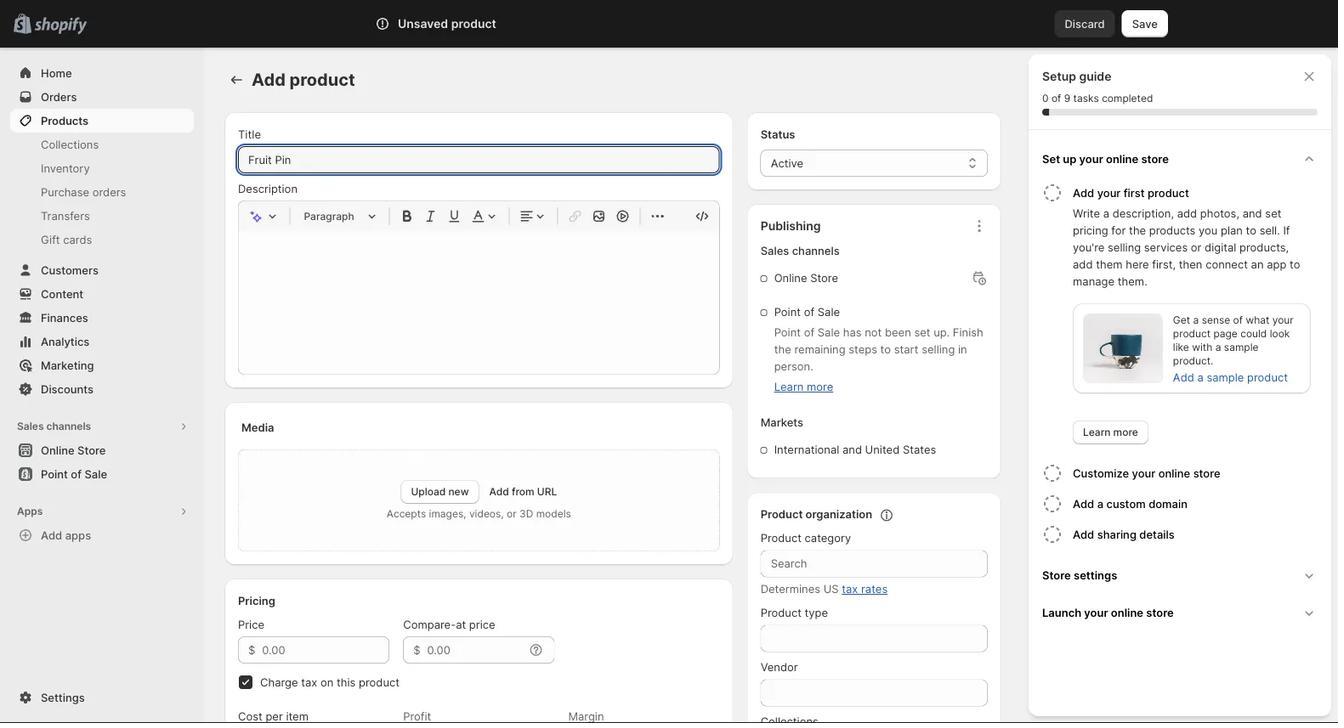 Task type: describe. For each thing, give the bounding box(es) containing it.
customize your online store button
[[1073, 458, 1325, 489]]

0 vertical spatial sales
[[761, 244, 789, 258]]

add a custom domain
[[1073, 497, 1188, 511]]

1 vertical spatial add
[[1073, 258, 1093, 271]]

0 vertical spatial online
[[774, 272, 807, 285]]

sales channels inside sales channels button
[[17, 421, 91, 433]]

per
[[266, 710, 283, 723]]

your for add your first product
[[1098, 186, 1121, 199]]

compare-
[[403, 618, 456, 631]]

description
[[238, 182, 298, 195]]

$ for price
[[248, 644, 255, 657]]

selling inside point of sale has not been set up. finish the remaining steps to start selling in person. learn more
[[922, 343, 955, 356]]

set
[[1043, 152, 1061, 165]]

us
[[824, 583, 839, 596]]

not
[[865, 326, 882, 339]]

products
[[1150, 224, 1196, 237]]

1 horizontal spatial sales channels
[[761, 244, 840, 258]]

services
[[1144, 241, 1188, 254]]

marketing
[[41, 359, 94, 372]]

add apps button
[[10, 524, 194, 548]]

online inside the online store link
[[41, 444, 75, 457]]

1 vertical spatial sample
[[1207, 371, 1244, 384]]

$ for compare-at price
[[413, 644, 421, 657]]

add for add your first product
[[1073, 186, 1095, 199]]

gift cards link
[[10, 228, 194, 252]]

publishing
[[761, 219, 821, 233]]

inventory link
[[10, 156, 194, 180]]

charge
[[260, 676, 298, 689]]

sales channels button
[[10, 415, 194, 439]]

point of sale has not been set up. finish the remaining steps to start selling in person. learn more
[[774, 326, 984, 394]]

sales inside button
[[17, 421, 44, 433]]

launch your online store
[[1043, 606, 1174, 620]]

mark add your first product as done image
[[1043, 183, 1063, 203]]

point of sale button
[[0, 463, 204, 486]]

purchase
[[41, 185, 89, 199]]

upload new button
[[401, 480, 479, 504]]

product for product category
[[761, 532, 802, 545]]

write a description, add photos, and set pricing for the products you plan to sell. if you're selling services or digital products, add them here first, then connect an app to manage them.
[[1073, 207, 1301, 288]]

search button
[[423, 10, 916, 37]]

online store link
[[10, 439, 194, 463]]

could
[[1241, 328, 1267, 340]]

apps
[[17, 506, 43, 518]]

write
[[1073, 207, 1100, 220]]

you're
[[1073, 241, 1105, 254]]

the for products
[[1129, 224, 1146, 237]]

transfers link
[[10, 204, 194, 228]]

new
[[449, 486, 469, 498]]

of inside point of sale has not been set up. finish the remaining steps to start selling in person. learn more
[[804, 326, 815, 339]]

get
[[1173, 314, 1191, 327]]

your for launch your online store
[[1085, 606, 1109, 620]]

Product category text field
[[761, 551, 988, 578]]

with
[[1192, 341, 1213, 354]]

customize
[[1073, 467, 1129, 480]]

online for customize your online store
[[1159, 467, 1191, 480]]

remaining
[[795, 343, 846, 356]]

digital
[[1205, 241, 1237, 254]]

online store inside button
[[41, 444, 106, 457]]

add from url button
[[489, 486, 557, 498]]

add your first product element
[[1039, 205, 1325, 445]]

Compare-at price text field
[[427, 637, 524, 664]]

1 horizontal spatial to
[[1246, 224, 1257, 237]]

finish
[[953, 326, 984, 339]]

0 of 9 tasks completed
[[1043, 92, 1153, 105]]

title
[[238, 128, 261, 141]]

a for write a description, add photos, and set pricing for the products you plan to sell. if you're selling services or digital products, add them here first, then connect an app to manage them.
[[1104, 207, 1110, 220]]

this
[[337, 676, 356, 689]]

store for customize your online store
[[1194, 467, 1221, 480]]

international and united states
[[774, 443, 937, 457]]

1 horizontal spatial store
[[811, 272, 839, 285]]

1 horizontal spatial point of sale
[[774, 306, 840, 319]]

settings
[[1074, 569, 1118, 582]]

compare-at price
[[403, 618, 495, 631]]

product category
[[761, 532, 852, 545]]

organization
[[806, 508, 873, 521]]

collections link
[[10, 133, 194, 156]]

mark add a custom domain as done image
[[1043, 494, 1063, 514]]

store settings button
[[1036, 557, 1325, 594]]

purchase orders link
[[10, 180, 194, 204]]

discounts link
[[10, 378, 194, 401]]

products
[[41, 114, 89, 127]]

online for launch your online store
[[1111, 606, 1144, 620]]

discard
[[1065, 17, 1105, 30]]

selling inside write a description, add photos, and set pricing for the products you plan to sell. if you're selling services or digital products, add them here first, then connect an app to manage them.
[[1108, 241, 1141, 254]]

home
[[41, 66, 72, 80]]

set up your online store button
[[1036, 140, 1325, 178]]

add apps
[[41, 529, 91, 542]]

0 vertical spatial sample
[[1224, 341, 1259, 354]]

a for get a sense of what your product page could look like with a sample product. add a sample product
[[1194, 314, 1199, 327]]

customers
[[41, 264, 99, 277]]

gift
[[41, 233, 60, 246]]

gift cards
[[41, 233, 92, 246]]

search
[[450, 17, 487, 30]]

more inside add your first product element
[[1114, 426, 1139, 439]]

inventory
[[41, 162, 90, 175]]

steps
[[849, 343, 878, 356]]

store inside "button"
[[1142, 152, 1169, 165]]

app
[[1267, 258, 1287, 271]]

launch your online store button
[[1036, 594, 1325, 632]]

up
[[1063, 152, 1077, 165]]

save
[[1133, 17, 1158, 30]]

1 vertical spatial and
[[843, 443, 862, 457]]

completed
[[1102, 92, 1153, 105]]

point of sale link
[[10, 463, 194, 486]]

discounts
[[41, 383, 94, 396]]

accepts images, videos, or 3d models
[[387, 508, 571, 520]]

point inside point of sale has not been set up. finish the remaining steps to start selling in person. learn more
[[774, 326, 801, 339]]

setup guide
[[1043, 69, 1112, 84]]

cards
[[63, 233, 92, 246]]

price
[[469, 618, 495, 631]]

Price text field
[[262, 637, 390, 664]]



Task type: vqa. For each thing, say whether or not it's contained in the screenshot.
text field
no



Task type: locate. For each thing, give the bounding box(es) containing it.
1 $ from the left
[[248, 644, 255, 657]]

0 vertical spatial point
[[774, 306, 801, 319]]

add down you're
[[1073, 258, 1093, 271]]

customers link
[[10, 259, 194, 282]]

add left apps
[[41, 529, 62, 542]]

a right "get"
[[1194, 314, 1199, 327]]

0 vertical spatial sale
[[818, 306, 840, 319]]

1 vertical spatial the
[[774, 343, 792, 356]]

product inside button
[[1148, 186, 1190, 199]]

store up the add a custom domain button
[[1194, 467, 1221, 480]]

0 vertical spatial the
[[1129, 224, 1146, 237]]

online store button
[[0, 439, 204, 463]]

rates
[[861, 583, 888, 596]]

them
[[1096, 258, 1123, 271]]

1 horizontal spatial channels
[[792, 244, 840, 258]]

0 vertical spatial online
[[1106, 152, 1139, 165]]

sales channels down discounts
[[17, 421, 91, 433]]

1 vertical spatial set
[[915, 326, 931, 339]]

0 horizontal spatial the
[[774, 343, 792, 356]]

0 vertical spatial sales channels
[[761, 244, 840, 258]]

0 vertical spatial store
[[1142, 152, 1169, 165]]

$ down compare-
[[413, 644, 421, 657]]

and left united
[[843, 443, 862, 457]]

a down page at the top of page
[[1216, 341, 1222, 354]]

store inside button
[[1194, 467, 1221, 480]]

0 horizontal spatial online
[[41, 444, 75, 457]]

0 vertical spatial learn more link
[[774, 381, 834, 394]]

online down sales channels button
[[41, 444, 75, 457]]

0 horizontal spatial to
[[881, 343, 891, 356]]

your right the up
[[1080, 152, 1104, 165]]

0 horizontal spatial learn
[[774, 381, 804, 394]]

store inside button
[[1147, 606, 1174, 620]]

or up then
[[1191, 241, 1202, 254]]

shopify image
[[34, 17, 87, 34]]

tax right us
[[842, 583, 858, 596]]

add left from
[[489, 486, 509, 498]]

person.
[[774, 360, 814, 373]]

1 vertical spatial more
[[1114, 426, 1139, 439]]

more up customize your online store
[[1114, 426, 1139, 439]]

to
[[1246, 224, 1257, 237], [1290, 258, 1301, 271], [881, 343, 891, 356]]

and inside write a description, add photos, and set pricing for the products you plan to sell. if you're selling services or digital products, add them here first, then connect an app to manage them.
[[1243, 207, 1263, 220]]

online down settings
[[1111, 606, 1144, 620]]

in
[[958, 343, 968, 356]]

upload
[[411, 486, 446, 498]]

point up remaining
[[774, 306, 801, 319]]

0 horizontal spatial set
[[915, 326, 931, 339]]

navigation
[[225, 68, 248, 92]]

1 vertical spatial online
[[1159, 467, 1191, 480]]

category
[[805, 532, 852, 545]]

store for launch your online store
[[1147, 606, 1174, 620]]

1 vertical spatial sale
[[818, 326, 840, 339]]

store down sales channels button
[[77, 444, 106, 457]]

1 vertical spatial channels
[[46, 421, 91, 433]]

apps button
[[10, 500, 194, 524]]

the inside point of sale has not been set up. finish the remaining steps to start selling in person. learn more
[[774, 343, 792, 356]]

0 vertical spatial online store
[[774, 272, 839, 285]]

pricing
[[238, 594, 275, 608]]

2 $ from the left
[[413, 644, 421, 657]]

point of sale inside button
[[41, 468, 107, 481]]

to right the app
[[1290, 258, 1301, 271]]

tax rates link
[[842, 583, 888, 596]]

international
[[774, 443, 840, 457]]

sales down discounts
[[17, 421, 44, 433]]

store down store settings button
[[1147, 606, 1174, 620]]

0 horizontal spatial point of sale
[[41, 468, 107, 481]]

here
[[1126, 258, 1149, 271]]

set up sell.
[[1266, 207, 1282, 220]]

online inside launch your online store button
[[1111, 606, 1144, 620]]

more down person.
[[807, 381, 834, 394]]

add product
[[252, 69, 355, 90]]

1 vertical spatial online store
[[41, 444, 106, 457]]

your right launch
[[1085, 606, 1109, 620]]

states
[[903, 443, 937, 457]]

add up title
[[252, 69, 286, 90]]

online up add your first product
[[1106, 152, 1139, 165]]

images,
[[429, 508, 466, 520]]

add a sample product button
[[1163, 366, 1299, 389]]

product for product organization
[[761, 508, 803, 521]]

more
[[807, 381, 834, 394], [1114, 426, 1139, 439]]

1 vertical spatial sales channels
[[17, 421, 91, 433]]

learn more link inside add your first product element
[[1073, 421, 1149, 445]]

0 vertical spatial add
[[1178, 207, 1198, 220]]

0 vertical spatial product
[[761, 508, 803, 521]]

add your first product
[[1073, 186, 1190, 199]]

sample down could
[[1224, 341, 1259, 354]]

9
[[1064, 92, 1071, 105]]

1 horizontal spatial the
[[1129, 224, 1146, 237]]

tasks
[[1074, 92, 1099, 105]]

2 vertical spatial store
[[1147, 606, 1174, 620]]

product down product organization in the bottom right of the page
[[761, 532, 802, 545]]

markets
[[761, 416, 804, 429]]

learn inside learn more link
[[1083, 426, 1111, 439]]

analytics link
[[10, 330, 194, 354]]

add up write
[[1073, 186, 1095, 199]]

channels down discounts
[[46, 421, 91, 433]]

0 vertical spatial selling
[[1108, 241, 1141, 254]]

$ down price
[[248, 644, 255, 657]]

start
[[894, 343, 919, 356]]

1 vertical spatial store
[[77, 444, 106, 457]]

2 vertical spatial product
[[761, 607, 802, 620]]

1 horizontal spatial learn
[[1083, 426, 1111, 439]]

Title text field
[[238, 146, 720, 173]]

1 vertical spatial learn
[[1083, 426, 1111, 439]]

1 vertical spatial or
[[507, 508, 517, 520]]

media
[[242, 421, 274, 434]]

point of sale
[[774, 306, 840, 319], [41, 468, 107, 481]]

set up your online store
[[1043, 152, 1169, 165]]

point of sale down online store button
[[41, 468, 107, 481]]

2 vertical spatial online
[[1111, 606, 1144, 620]]

products,
[[1240, 241, 1289, 254]]

price
[[238, 618, 264, 631]]

orders
[[41, 90, 77, 103]]

set inside write a description, add photos, and set pricing for the products you plan to sell. if you're selling services or digital products, add them here first, then connect an app to manage them.
[[1266, 207, 1282, 220]]

cost
[[238, 710, 263, 723]]

your for customize your online store
[[1132, 467, 1156, 480]]

1 horizontal spatial set
[[1266, 207, 1282, 220]]

0 horizontal spatial $
[[248, 644, 255, 657]]

add a custom domain button
[[1073, 489, 1325, 520]]

1 vertical spatial product
[[761, 532, 802, 545]]

Vendor text field
[[761, 680, 988, 707]]

product
[[451, 17, 497, 31], [290, 69, 355, 90], [1148, 186, 1190, 199], [1173, 328, 1211, 340], [1248, 371, 1288, 384], [359, 676, 400, 689]]

a for add a custom domain
[[1098, 497, 1104, 511]]

get a sense of what your product page could look like with a sample product. add a sample product
[[1173, 314, 1294, 384]]

you
[[1199, 224, 1218, 237]]

1 horizontal spatial selling
[[1108, 241, 1141, 254]]

the for remaining
[[774, 343, 792, 356]]

0 vertical spatial channels
[[792, 244, 840, 258]]

learn more link down person.
[[774, 381, 834, 394]]

domain
[[1149, 497, 1188, 511]]

of inside button
[[71, 468, 82, 481]]

0 vertical spatial and
[[1243, 207, 1263, 220]]

unsaved
[[398, 17, 448, 31]]

1 horizontal spatial online store
[[774, 272, 839, 285]]

online store down sales channels button
[[41, 444, 106, 457]]

add right mark add sharing details as done icon
[[1073, 528, 1095, 541]]

0 horizontal spatial sales channels
[[17, 421, 91, 433]]

0 horizontal spatial sales
[[17, 421, 44, 433]]

the up person.
[[774, 343, 792, 356]]

add for add apps
[[41, 529, 62, 542]]

store up launch
[[1043, 569, 1071, 582]]

point up person.
[[774, 326, 801, 339]]

1 vertical spatial tax
[[301, 676, 317, 689]]

profit
[[403, 710, 431, 723]]

2 horizontal spatial store
[[1043, 569, 1071, 582]]

add for add sharing details
[[1073, 528, 1095, 541]]

selling down up.
[[922, 343, 955, 356]]

0 vertical spatial or
[[1191, 241, 1202, 254]]

0 vertical spatial store
[[811, 272, 839, 285]]

point of sale up remaining
[[774, 306, 840, 319]]

like
[[1173, 341, 1190, 354]]

online up domain on the bottom right
[[1159, 467, 1191, 480]]

add for add product
[[252, 69, 286, 90]]

a inside button
[[1098, 497, 1104, 511]]

1 horizontal spatial learn more link
[[1073, 421, 1149, 445]]

online store down "publishing"
[[774, 272, 839, 285]]

online store
[[774, 272, 839, 285], [41, 444, 106, 457]]

settings
[[41, 691, 85, 705]]

add down product.
[[1173, 371, 1195, 384]]

a inside write a description, add photos, and set pricing for the products you plan to sell. if you're selling services or digital products, add them here first, then connect an app to manage them.
[[1104, 207, 1110, 220]]

store up first
[[1142, 152, 1169, 165]]

store
[[811, 272, 839, 285], [77, 444, 106, 457], [1043, 569, 1071, 582]]

1 vertical spatial learn more link
[[1073, 421, 1149, 445]]

1 vertical spatial sales
[[17, 421, 44, 433]]

sale inside button
[[85, 468, 107, 481]]

a left custom
[[1098, 497, 1104, 511]]

details
[[1140, 528, 1175, 541]]

products link
[[10, 109, 194, 133]]

to left the start
[[881, 343, 891, 356]]

2 vertical spatial store
[[1043, 569, 1071, 582]]

1 horizontal spatial and
[[1243, 207, 1263, 220]]

add inside get a sense of what your product page could look like with a sample product. add a sample product
[[1173, 371, 1195, 384]]

sample
[[1224, 341, 1259, 354], [1207, 371, 1244, 384]]

add inside 'button'
[[41, 529, 62, 542]]

save button
[[1122, 10, 1168, 37]]

your inside "button"
[[1080, 152, 1104, 165]]

learn up customize
[[1083, 426, 1111, 439]]

sales channels down "publishing"
[[761, 244, 840, 258]]

0 horizontal spatial selling
[[922, 343, 955, 356]]

sales down "publishing"
[[761, 244, 789, 258]]

on
[[321, 676, 334, 689]]

0 horizontal spatial or
[[507, 508, 517, 520]]

channels inside button
[[46, 421, 91, 433]]

your left first
[[1098, 186, 1121, 199]]

1 vertical spatial selling
[[922, 343, 955, 356]]

learn down person.
[[774, 381, 804, 394]]

sale inside point of sale has not been set up. finish the remaining steps to start selling in person. learn more
[[818, 326, 840, 339]]

1 vertical spatial point
[[774, 326, 801, 339]]

2 horizontal spatial to
[[1290, 258, 1301, 271]]

learn inside point of sale has not been set up. finish the remaining steps to start selling in person. learn more
[[774, 381, 804, 394]]

the inside write a description, add photos, and set pricing for the products you plan to sell. if you're selling services or digital products, add them here first, then connect an app to manage them.
[[1129, 224, 1146, 237]]

united
[[865, 443, 900, 457]]

add for add from url
[[489, 486, 509, 498]]

product for product type
[[761, 607, 802, 620]]

up.
[[934, 326, 950, 339]]

point inside button
[[41, 468, 68, 481]]

the down description,
[[1129, 224, 1146, 237]]

0 horizontal spatial add
[[1073, 258, 1093, 271]]

item
[[286, 710, 309, 723]]

online
[[1106, 152, 1139, 165], [1159, 467, 1191, 480], [1111, 606, 1144, 620]]

tax left on
[[301, 676, 317, 689]]

2 product from the top
[[761, 532, 802, 545]]

connect
[[1206, 258, 1248, 271]]

1 horizontal spatial tax
[[842, 583, 858, 596]]

set for selling
[[915, 326, 931, 339]]

1 horizontal spatial $
[[413, 644, 421, 657]]

or inside write a description, add photos, and set pricing for the products you plan to sell. if you're selling services or digital products, add them here first, then connect an app to manage them.
[[1191, 241, 1202, 254]]

setup guide dialog
[[1029, 54, 1332, 717]]

0 vertical spatial set
[[1266, 207, 1282, 220]]

1 vertical spatial point of sale
[[41, 468, 107, 481]]

0 vertical spatial to
[[1246, 224, 1257, 237]]

store
[[1142, 152, 1169, 165], [1194, 467, 1221, 480], [1147, 606, 1174, 620]]

1 horizontal spatial add
[[1178, 207, 1198, 220]]

a down product.
[[1198, 371, 1204, 384]]

at
[[456, 618, 466, 631]]

online down "publishing"
[[774, 272, 807, 285]]

online inside customize your online store button
[[1159, 467, 1191, 480]]

0 vertical spatial more
[[807, 381, 834, 394]]

mark add sharing details as done image
[[1043, 525, 1063, 545]]

0 horizontal spatial online store
[[41, 444, 106, 457]]

0 horizontal spatial tax
[[301, 676, 317, 689]]

page
[[1214, 328, 1238, 340]]

add up products
[[1178, 207, 1198, 220]]

your inside get a sense of what your product page could look like with a sample product. add a sample product
[[1273, 314, 1294, 327]]

your up add a custom domain
[[1132, 467, 1156, 480]]

1 vertical spatial store
[[1194, 467, 1221, 480]]

1 vertical spatial online
[[41, 444, 75, 457]]

Product type text field
[[761, 625, 988, 653]]

0 vertical spatial learn
[[774, 381, 804, 394]]

then
[[1179, 258, 1203, 271]]

been
[[885, 326, 911, 339]]

product down determines
[[761, 607, 802, 620]]

0 horizontal spatial learn more link
[[774, 381, 834, 394]]

sense
[[1202, 314, 1231, 327]]

marketing link
[[10, 354, 194, 378]]

learn more link up customize
[[1073, 421, 1149, 445]]

1 horizontal spatial online
[[774, 272, 807, 285]]

add sharing details
[[1073, 528, 1175, 541]]

channels down "publishing"
[[792, 244, 840, 258]]

your up look
[[1273, 314, 1294, 327]]

for
[[1112, 224, 1126, 237]]

add for add a custom domain
[[1073, 497, 1095, 511]]

what
[[1246, 314, 1270, 327]]

to left sell.
[[1246, 224, 1257, 237]]

0
[[1043, 92, 1049, 105]]

0 vertical spatial tax
[[842, 583, 858, 596]]

sample down product.
[[1207, 371, 1244, 384]]

determines
[[761, 583, 821, 596]]

plan
[[1221, 224, 1243, 237]]

product up product category at the bottom right of page
[[761, 508, 803, 521]]

selling
[[1108, 241, 1141, 254], [922, 343, 955, 356]]

of inside get a sense of what your product page could look like with a sample product. add a sample product
[[1234, 314, 1243, 327]]

2 vertical spatial to
[[881, 343, 891, 356]]

to inside point of sale has not been set up. finish the remaining steps to start selling in person. learn more
[[881, 343, 891, 356]]

0 horizontal spatial store
[[77, 444, 106, 457]]

1 horizontal spatial sales
[[761, 244, 789, 258]]

1 product from the top
[[761, 508, 803, 521]]

more inside point of sale has not been set up. finish the remaining steps to start selling in person. learn more
[[807, 381, 834, 394]]

add sharing details button
[[1073, 520, 1325, 550]]

launch
[[1043, 606, 1082, 620]]

3 product from the top
[[761, 607, 802, 620]]

a
[[1104, 207, 1110, 220], [1194, 314, 1199, 327], [1216, 341, 1222, 354], [1198, 371, 1204, 384], [1098, 497, 1104, 511]]

2 vertical spatial sale
[[85, 468, 107, 481]]

1 vertical spatial to
[[1290, 258, 1301, 271]]

sell.
[[1260, 224, 1280, 237]]

paragraph button
[[297, 206, 382, 227]]

mark customize your online store as done image
[[1043, 463, 1063, 484]]

discard button
[[1055, 10, 1116, 37]]

content link
[[10, 282, 194, 306]]

set for sell.
[[1266, 207, 1282, 220]]

type
[[805, 607, 828, 620]]

or left 3d
[[507, 508, 517, 520]]

store down "publishing"
[[811, 272, 839, 285]]

selling down for
[[1108, 241, 1141, 254]]

your inside button
[[1085, 606, 1109, 620]]

1 horizontal spatial more
[[1114, 426, 1139, 439]]

sales
[[761, 244, 789, 258], [17, 421, 44, 433]]

1 horizontal spatial or
[[1191, 241, 1202, 254]]

0 horizontal spatial and
[[843, 443, 862, 457]]

online inside set up your online store "button"
[[1106, 152, 1139, 165]]

store inside setup guide dialog
[[1043, 569, 1071, 582]]

0 vertical spatial point of sale
[[774, 306, 840, 319]]

add right mark add a custom domain as done icon
[[1073, 497, 1095, 511]]

and up sell.
[[1243, 207, 1263, 220]]

a right write
[[1104, 207, 1110, 220]]

pricing
[[1073, 224, 1109, 237]]

2 vertical spatial point
[[41, 468, 68, 481]]

set inside point of sale has not been set up. finish the remaining steps to start selling in person. learn more
[[915, 326, 931, 339]]

unsaved product
[[398, 17, 497, 31]]

paragraph
[[304, 210, 354, 222]]

product organization
[[761, 508, 873, 521]]

0 horizontal spatial more
[[807, 381, 834, 394]]

description,
[[1113, 207, 1174, 220]]

customize your online store
[[1073, 467, 1221, 480]]

accepts
[[387, 508, 426, 520]]

point up apps
[[41, 468, 68, 481]]

product.
[[1173, 355, 1214, 367]]

set left up.
[[915, 326, 931, 339]]

0 horizontal spatial channels
[[46, 421, 91, 433]]



